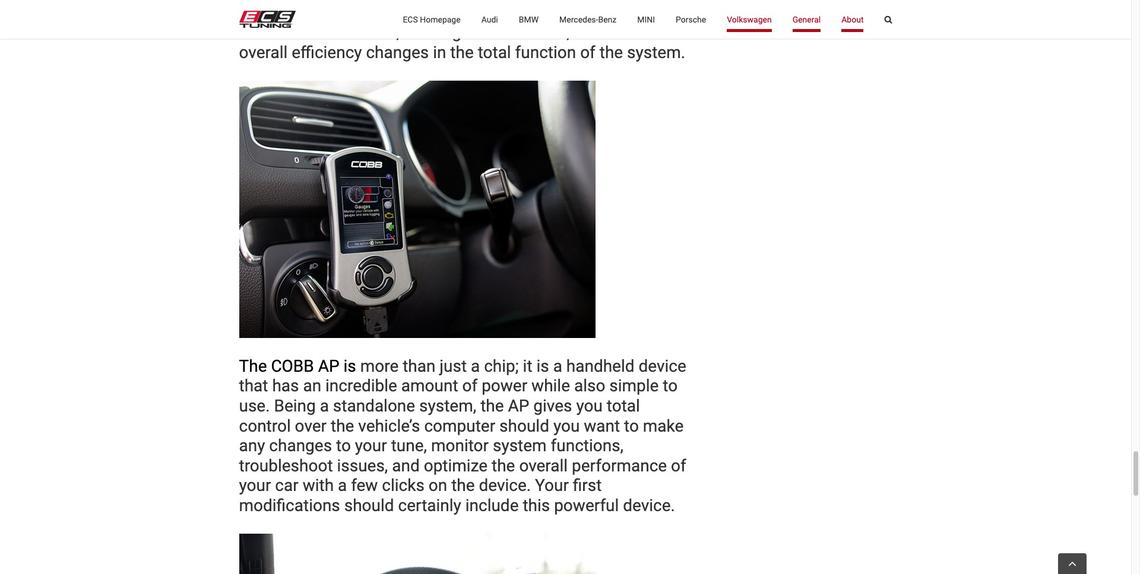 Task type: vqa. For each thing, say whether or not it's contained in the screenshot.
extremely
no



Task type: describe. For each thing, give the bounding box(es) containing it.
volkswagen
[[727, 15, 772, 24]]

system
[[493, 437, 547, 456]]

powerful
[[554, 496, 619, 516]]

volkswagen link
[[727, 0, 772, 39]]

more than just a chip; it is a handheld device that has an incredible amount of power while also simple to use. being a standalone system, the ap gives you total control over the vehicle's computer should you want to make any changes to your tune, monitor system functions, troubleshoot issues, and optimize the overall performance of your car with a few clicks on the device. your first modifications should certainly include this powerful device.
[[239, 357, 686, 516]]

this
[[523, 496, 550, 516]]

the down optimize
[[451, 477, 475, 496]]

0 horizontal spatial ap
[[318, 357, 339, 376]]

monitor
[[431, 437, 489, 456]]

a right just
[[471, 357, 480, 376]]

bmw
[[519, 15, 539, 24]]

gives
[[534, 397, 572, 416]]

issues,
[[337, 457, 388, 476]]

chip;
[[484, 357, 519, 376]]

audi
[[481, 15, 498, 24]]

first
[[573, 477, 602, 496]]

2 vertical spatial to
[[336, 437, 351, 456]]

the down power
[[481, 397, 504, 416]]

than
[[403, 357, 436, 376]]

1 is from the left
[[344, 357, 356, 376]]

ecs tuning logo image
[[239, 11, 295, 28]]

0 horizontal spatial of
[[462, 377, 478, 396]]

porsche link
[[676, 0, 706, 39]]

mini link
[[637, 0, 655, 39]]

car
[[275, 477, 299, 496]]

0 vertical spatial you
[[576, 397, 603, 416]]

being
[[274, 397, 316, 416]]

just
[[440, 357, 467, 376]]

mercedes-
[[559, 15, 598, 24]]

1 vertical spatial should
[[344, 496, 394, 516]]

1 vertical spatial your
[[239, 477, 271, 496]]

device
[[639, 357, 686, 376]]

handheld
[[566, 357, 635, 376]]

computer
[[424, 417, 495, 436]]

1 horizontal spatial device.
[[623, 496, 675, 516]]

system,
[[419, 397, 476, 416]]

general link
[[793, 0, 821, 39]]

0 horizontal spatial device.
[[479, 477, 531, 496]]

any
[[239, 437, 265, 456]]

optimize
[[424, 457, 488, 476]]

it
[[523, 357, 532, 376]]

include
[[465, 496, 519, 516]]

general
[[793, 15, 821, 24]]

cobb
[[271, 357, 314, 376]]

mini
[[637, 15, 655, 24]]

troubleshoot
[[239, 457, 333, 476]]

that
[[239, 377, 268, 396]]

audi link
[[481, 0, 498, 39]]

the
[[239, 357, 267, 376]]

more
[[360, 357, 399, 376]]

1 vertical spatial to
[[624, 417, 639, 436]]

use.
[[239, 397, 270, 416]]

has
[[272, 377, 299, 396]]



Task type: locate. For each thing, give the bounding box(es) containing it.
0 vertical spatial ap
[[318, 357, 339, 376]]

1 horizontal spatial your
[[355, 437, 387, 456]]

1 horizontal spatial of
[[671, 457, 686, 476]]

vehicle's
[[358, 417, 420, 436]]

should up system
[[500, 417, 549, 436]]

is up incredible at the left bottom of page
[[344, 357, 356, 376]]

a up the while
[[553, 357, 562, 376]]

1 vertical spatial of
[[671, 457, 686, 476]]

your
[[355, 437, 387, 456], [239, 477, 271, 496]]

ap down power
[[508, 397, 529, 416]]

the down system
[[492, 457, 515, 476]]

performance
[[572, 457, 667, 476]]

few
[[351, 477, 378, 496]]

ecs homepage
[[403, 15, 461, 24]]

bmw link
[[519, 0, 539, 39]]

mercedes-benz
[[559, 15, 617, 24]]

ecs homepage link
[[403, 0, 461, 39]]

porsche
[[676, 15, 706, 24]]

and
[[392, 457, 420, 476]]

the
[[481, 397, 504, 416], [331, 417, 354, 436], [492, 457, 515, 476], [451, 477, 475, 496]]

on
[[429, 477, 447, 496]]

device.
[[479, 477, 531, 496], [623, 496, 675, 516]]

0 horizontal spatial to
[[336, 437, 351, 456]]

total
[[607, 397, 640, 416]]

want
[[584, 417, 620, 436]]

control
[[239, 417, 291, 436]]

of down make
[[671, 457, 686, 476]]

ap
[[318, 357, 339, 376], [508, 397, 529, 416]]

1 vertical spatial you
[[553, 417, 580, 436]]

benz
[[598, 15, 617, 24]]

your left car
[[239, 477, 271, 496]]

mercedes-benz link
[[559, 0, 617, 39]]

amount
[[401, 377, 458, 396]]

overall
[[519, 457, 568, 476]]

simple
[[610, 377, 659, 396]]

the cobb ap is
[[239, 357, 356, 376]]

to
[[663, 377, 678, 396], [624, 417, 639, 436], [336, 437, 351, 456]]

1 horizontal spatial should
[[500, 417, 549, 436]]

0 vertical spatial to
[[663, 377, 678, 396]]

1 horizontal spatial is
[[537, 357, 549, 376]]

changes
[[269, 437, 332, 456]]

a down the an
[[320, 397, 329, 416]]

standalone
[[333, 397, 415, 416]]

your
[[535, 477, 569, 496]]

over
[[295, 417, 327, 436]]

a
[[471, 357, 480, 376], [553, 357, 562, 376], [320, 397, 329, 416], [338, 477, 347, 496]]

also
[[574, 377, 605, 396]]

0 vertical spatial of
[[462, 377, 478, 396]]

tune,
[[391, 437, 427, 456]]

to down total
[[624, 417, 639, 436]]

functions,
[[551, 437, 624, 456]]

device. down performance
[[623, 496, 675, 516]]

should
[[500, 417, 549, 436], [344, 496, 394, 516]]

incredible
[[325, 377, 397, 396]]

of down just
[[462, 377, 478, 396]]

an
[[303, 377, 321, 396]]

ecs
[[403, 15, 418, 24]]

you down "also"
[[576, 397, 603, 416]]

about link
[[842, 0, 864, 39]]

is
[[344, 357, 356, 376], [537, 357, 549, 376]]

0 vertical spatial your
[[355, 437, 387, 456]]

0 horizontal spatial your
[[239, 477, 271, 496]]

make
[[643, 417, 684, 436]]

you down gives
[[553, 417, 580, 436]]

of
[[462, 377, 478, 396], [671, 457, 686, 476]]

should down few
[[344, 496, 394, 516]]

clicks
[[382, 477, 425, 496]]

your up issues,
[[355, 437, 387, 456]]

2 is from the left
[[537, 357, 549, 376]]

ap inside more than just a chip; it is a handheld device that has an incredible amount of power while also simple to use. being a standalone system, the ap gives you total control over the vehicle's computer should you want to make any changes to your tune, monitor system functions, troubleshoot issues, and optimize the overall performance of your car with a few clicks on the device. your first modifications should certainly include this powerful device.
[[508, 397, 529, 416]]

1 vertical spatial ap
[[508, 397, 529, 416]]

power
[[482, 377, 527, 396]]

0 horizontal spatial should
[[344, 496, 394, 516]]

while
[[532, 377, 570, 396]]

0 horizontal spatial is
[[344, 357, 356, 376]]

modifications
[[239, 496, 340, 516]]

device. up include
[[479, 477, 531, 496]]

is right the it
[[537, 357, 549, 376]]

homepage
[[420, 15, 461, 24]]

you
[[576, 397, 603, 416], [553, 417, 580, 436]]

the right over
[[331, 417, 354, 436]]

0 vertical spatial should
[[500, 417, 549, 436]]

is inside more than just a chip; it is a handheld device that has an incredible amount of power while also simple to use. being a standalone system, the ap gives you total control over the vehicle's computer should you want to make any changes to your tune, monitor system functions, troubleshoot issues, and optimize the overall performance of your car with a few clicks on the device. your first modifications should certainly include this powerful device.
[[537, 357, 549, 376]]

ap up the an
[[318, 357, 339, 376]]

certainly
[[398, 496, 461, 516]]

1 horizontal spatial to
[[624, 417, 639, 436]]

about
[[842, 15, 864, 24]]

a left few
[[338, 477, 347, 496]]

2 horizontal spatial to
[[663, 377, 678, 396]]

1 horizontal spatial ap
[[508, 397, 529, 416]]

to down device
[[663, 377, 678, 396]]

to up issues,
[[336, 437, 351, 456]]

with
[[303, 477, 334, 496]]



